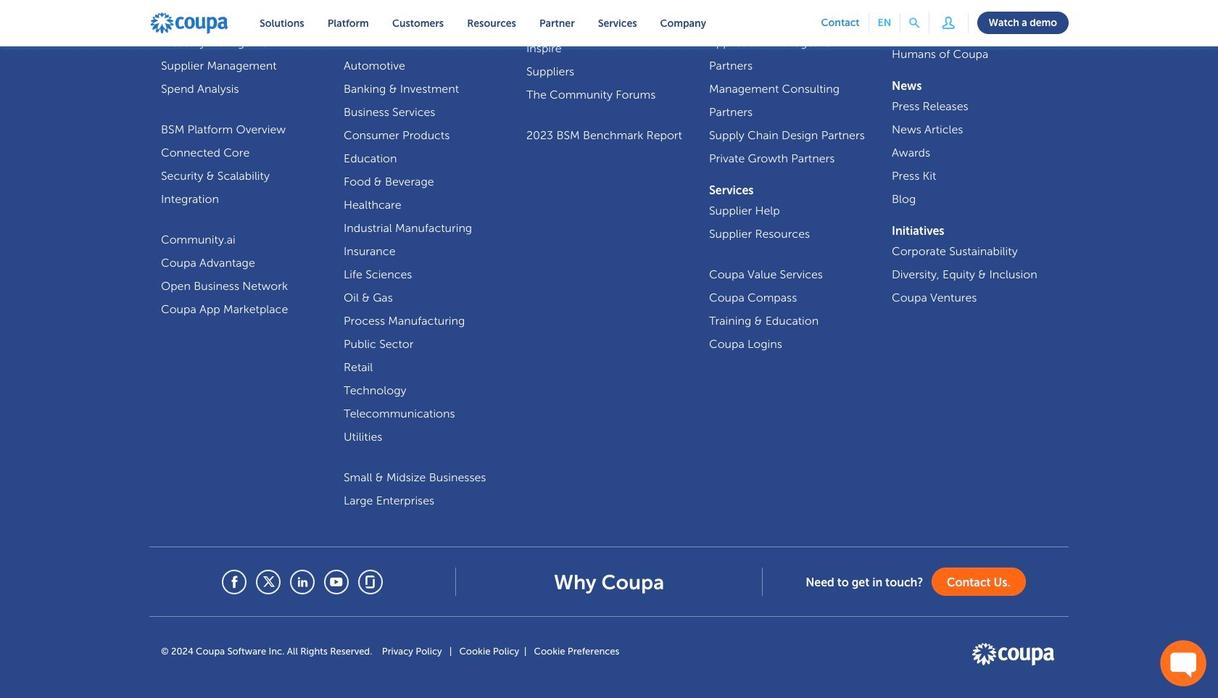 Task type: describe. For each thing, give the bounding box(es) containing it.
facebook image
[[224, 571, 245, 593]]

home image
[[149, 12, 229, 35]]

linkedin image
[[291, 571, 313, 593]]

glassdoor image
[[359, 571, 381, 593]]



Task type: locate. For each thing, give the bounding box(es) containing it.
platform_user_centric image
[[938, 12, 959, 33]]

youtube image
[[325, 571, 347, 593]]

twitter image
[[258, 571, 279, 593]]

mag glass image
[[910, 18, 920, 28]]



Task type: vqa. For each thing, say whether or not it's contained in the screenshot.
arrow 'image'
no



